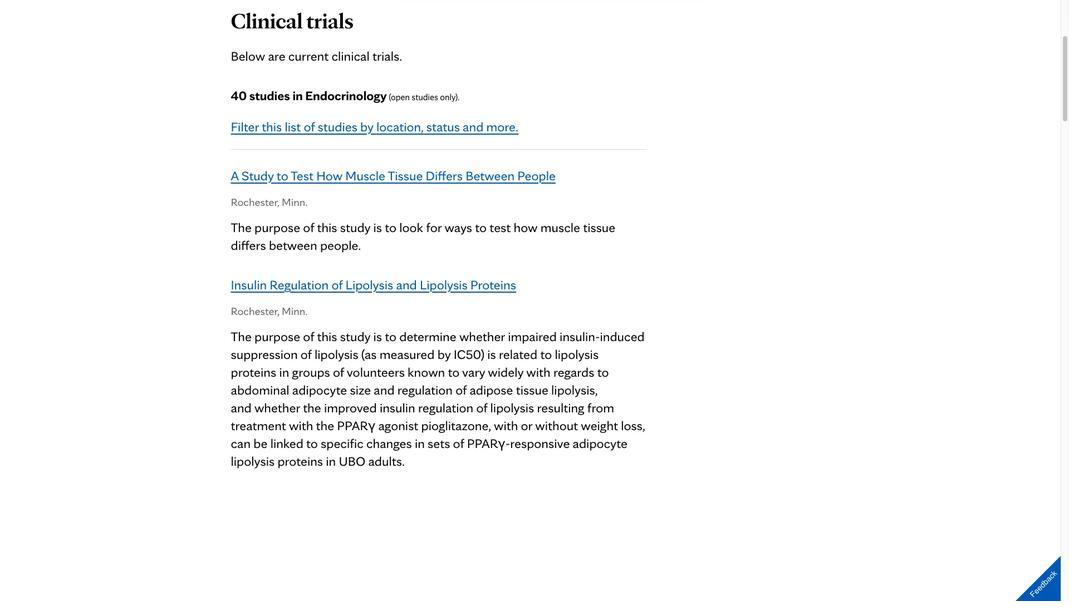 Task type: vqa. For each thing, say whether or not it's contained in the screenshot.
Research & Education at Mayo Clinic dropdown button
no



Task type: locate. For each thing, give the bounding box(es) containing it.
1 rochester, minn. from the top
[[231, 196, 308, 209]]

1 vertical spatial minn.
[[282, 305, 308, 318]]

in
[[293, 87, 303, 104], [279, 364, 289, 380], [415, 436, 425, 452], [326, 453, 336, 470]]

0 vertical spatial regulation
[[398, 382, 453, 398]]

lipolysis left proteins
[[420, 277, 468, 293]]

the inside the purpose of this study is to determine whether impaired insulin-induced suppression of lipolysis (as measured by ic50) is related to lipolysis proteins in groups of volunteers known to vary widely with regards to abdominal adipocyte size and regulation of adipose tissue lipolysis, and whether the improved insulin regulation of lipolysis resulting from treatment with the pparγ agonist pioglitazone, with or without weight loss, can be linked to specific changes in sets of pparγ-responsive adipocyte lipolysis proteins in ubo adults.
[[231, 329, 252, 345]]

agonist
[[378, 418, 418, 434]]

1 horizontal spatial adipocyte
[[573, 436, 628, 452]]

this up groups on the left bottom
[[317, 329, 337, 345]]

rochester, minn. for study
[[231, 196, 308, 209]]

is up (as on the left
[[373, 329, 382, 345]]

the up suppression
[[231, 329, 252, 345]]

clinical
[[231, 7, 303, 34]]

this inside the purpose of this study is to determine whether impaired insulin-induced suppression of lipolysis (as measured by ic50) is related to lipolysis proteins in groups of volunteers known to vary widely with regards to abdominal adipocyte size and regulation of adipose tissue lipolysis, and whether the improved insulin regulation of lipolysis resulting from treatment with the pparγ agonist pioglitazone, with or without weight loss, can be linked to specific changes in sets of pparγ-responsive adipocyte lipolysis proteins in ubo adults.
[[317, 329, 337, 345]]

rochester, down insulin
[[231, 305, 279, 318]]

the
[[231, 219, 252, 236], [231, 329, 252, 345]]

1 vertical spatial proteins
[[278, 453, 323, 470]]

changes
[[366, 436, 412, 452]]

a
[[231, 168, 239, 184]]

people
[[518, 168, 556, 184]]

measured
[[380, 346, 435, 363]]

lipolysis up groups on the left bottom
[[315, 346, 359, 363]]

insulin regulation of lipolysis and lipolysis proteins link
[[231, 277, 516, 293]]

40 studies in endocrinology (open studies only).
[[231, 87, 460, 104]]

the for the purpose of this study is to look for ways to test how muscle tissue differs between people.
[[231, 219, 252, 236]]

40
[[231, 87, 247, 104]]

study up "people."
[[340, 219, 371, 236]]

0 vertical spatial the
[[303, 400, 321, 416]]

lipolysis down "people."
[[346, 277, 393, 293]]

only).
[[440, 92, 460, 102]]

0 vertical spatial tissue
[[583, 219, 616, 236]]

this left list
[[262, 119, 282, 135]]

regulation
[[270, 277, 329, 293]]

0 vertical spatial the
[[231, 219, 252, 236]]

trials.
[[373, 48, 402, 64]]

0 horizontal spatial lipolysis
[[346, 277, 393, 293]]

study
[[340, 219, 371, 236], [340, 329, 371, 345]]

in left sets
[[415, 436, 425, 452]]

regulation up pioglitazone,
[[418, 400, 474, 416]]

purpose up between
[[255, 219, 300, 236]]

vary
[[462, 364, 485, 380]]

2 vertical spatial and
[[374, 382, 395, 398]]

2 vertical spatial this
[[317, 329, 337, 345]]

is inside the purpose of this study is to look for ways to test how muscle tissue differs between people.
[[373, 219, 382, 236]]

is left look
[[373, 219, 382, 236]]

test
[[490, 219, 511, 236]]

study
[[242, 168, 274, 184]]

1 vertical spatial this
[[317, 219, 337, 236]]

1 horizontal spatial with
[[494, 418, 518, 434]]

0 horizontal spatial tissue
[[516, 382, 549, 398]]

proteins down linked
[[278, 453, 323, 470]]

can
[[231, 436, 251, 452]]

1 vertical spatial rochester,
[[231, 305, 279, 318]]

0 vertical spatial study
[[340, 219, 371, 236]]

0 vertical spatial purpose
[[255, 219, 300, 236]]

1 vertical spatial tissue
[[516, 382, 549, 398]]

lipolysis
[[346, 277, 393, 293], [420, 277, 468, 293]]

resulting
[[537, 400, 585, 416]]

2 horizontal spatial lipolysis
[[490, 400, 534, 416]]

0 horizontal spatial adipocyte
[[292, 382, 347, 398]]

1 horizontal spatial lipolysis
[[315, 346, 359, 363]]

with down related
[[527, 364, 551, 380]]

0 horizontal spatial and
[[374, 382, 395, 398]]

is for to determine
[[373, 329, 382, 345]]

is
[[373, 219, 382, 236], [373, 329, 382, 345], [488, 346, 496, 363]]

this for study
[[317, 219, 337, 236]]

this up "people."
[[317, 219, 337, 236]]

be
[[254, 436, 268, 452]]

ic50)
[[454, 346, 485, 363]]

1 vertical spatial by
[[438, 346, 451, 363]]

and down volunteers on the bottom left of the page
[[374, 382, 395, 398]]

0 horizontal spatial by
[[360, 119, 374, 135]]

1 horizontal spatial and
[[396, 277, 417, 293]]

proteins
[[231, 364, 276, 380], [278, 453, 323, 470]]

lipolysis down be
[[231, 453, 275, 470]]

regulation down the known
[[398, 382, 453, 398]]

0 vertical spatial lipolysis
[[315, 346, 359, 363]]

below are current clinical trials.
[[231, 48, 402, 64]]

test
[[291, 168, 314, 184]]

1 horizontal spatial proteins
[[278, 453, 323, 470]]

0 vertical spatial rochester,
[[231, 196, 279, 209]]

regards
[[554, 364, 595, 380]]

and
[[463, 119, 484, 135], [396, 277, 417, 293], [374, 382, 395, 398]]

tissue down widely
[[516, 382, 549, 398]]

lipolysis up or
[[490, 400, 534, 416]]

and left more. at the top of the page
[[463, 119, 484, 135]]

and down the purpose of this study is to look for ways to test how muscle tissue differs between people.
[[396, 277, 417, 293]]

1 horizontal spatial lipolysis
[[420, 277, 468, 293]]

studies inside 40 studies in endocrinology (open studies only).
[[412, 92, 438, 102]]

for
[[426, 219, 442, 236]]

2 the from the top
[[231, 329, 252, 345]]

the up specific
[[316, 418, 334, 434]]

adipose
[[470, 382, 513, 398]]

1 horizontal spatial tissue
[[583, 219, 616, 236]]

0 horizontal spatial proteins
[[231, 364, 276, 380]]

minn. down test
[[282, 196, 308, 209]]

impaired
[[508, 329, 557, 345]]

studies down 40 studies in endocrinology (open studies only).
[[318, 119, 358, 135]]

1 minn. from the top
[[282, 196, 308, 209]]

0 vertical spatial rochester, minn.
[[231, 196, 308, 209]]

lipolysis
[[315, 346, 359, 363], [490, 400, 534, 416], [231, 453, 275, 470]]

this inside the purpose of this study is to look for ways to test how muscle tissue differs between people.
[[317, 219, 337, 236]]

in down suppression
[[279, 364, 289, 380]]

purpose inside the purpose of this study is to determine whether impaired insulin-induced suppression of lipolysis (as measured by ic50) is related to lipolysis proteins in groups of volunteers known to vary widely with regards to abdominal adipocyte size and regulation of adipose tissue lipolysis, and whether the improved insulin regulation of lipolysis resulting from treatment with the pparγ agonist pioglitazone, with or without weight loss, can be linked to specific changes in sets of pparγ-responsive adipocyte lipolysis proteins in ubo adults.
[[255, 329, 300, 345]]

1 horizontal spatial by
[[438, 346, 451, 363]]

purpose
[[255, 219, 300, 236], [255, 329, 300, 345]]

1 vertical spatial regulation
[[418, 400, 474, 416]]

2 rochester, minn. from the top
[[231, 305, 308, 318]]

adipocyte
[[292, 382, 347, 398], [573, 436, 628, 452]]

1 vertical spatial study
[[340, 329, 371, 345]]

study up (as on the left
[[340, 329, 371, 345]]

is down whether
[[488, 346, 496, 363]]

to
[[277, 168, 288, 184], [385, 219, 397, 236], [475, 219, 487, 236], [448, 364, 460, 380], [597, 364, 609, 380], [306, 436, 318, 452]]

tissue
[[388, 168, 423, 184]]

1 vertical spatial rochester, minn.
[[231, 305, 308, 318]]

minn. for regulation
[[282, 305, 308, 318]]

purpose for study
[[255, 219, 300, 236]]

2 vertical spatial is
[[488, 346, 496, 363]]

2 purpose from the top
[[255, 329, 300, 345]]

rochester, minn.
[[231, 196, 308, 209], [231, 305, 308, 318]]

tissue right muscle
[[583, 219, 616, 236]]

study inside the purpose of this study is to determine whether impaired insulin-induced suppression of lipolysis (as measured by ic50) is related to lipolysis proteins in groups of volunteers known to vary widely with regards to abdominal adipocyte size and regulation of adipose tissue lipolysis, and whether the improved insulin regulation of lipolysis resulting from treatment with the pparγ agonist pioglitazone, with or without weight loss, can be linked to specific changes in sets of pparγ-responsive adipocyte lipolysis proteins in ubo adults.
[[340, 329, 371, 345]]

minn.
[[282, 196, 308, 209], [282, 305, 308, 318]]

this
[[262, 119, 282, 135], [317, 219, 337, 236], [317, 329, 337, 345]]

1 rochester, from the top
[[231, 196, 279, 209]]

with
[[527, 364, 551, 380], [289, 418, 313, 434], [494, 418, 518, 434]]

1 study from the top
[[340, 219, 371, 236]]

0 vertical spatial by
[[360, 119, 374, 135]]

insulin regulation of lipolysis and lipolysis proteins
[[231, 277, 516, 293]]

adipocyte down groups on the left bottom
[[292, 382, 347, 398]]

1 vertical spatial purpose
[[255, 329, 300, 345]]

the up 'differs'
[[231, 219, 252, 236]]

the inside the purpose of this study is to look for ways to test how muscle tissue differs between people.
[[231, 219, 252, 236]]

rochester, down study
[[231, 196, 279, 209]]

0 vertical spatial proteins
[[231, 364, 276, 380]]

study for to determine
[[340, 329, 371, 345]]

1 vertical spatial adipocyte
[[573, 436, 628, 452]]

0 vertical spatial adipocyte
[[292, 382, 347, 398]]

purpose up suppression
[[255, 329, 300, 345]]

studies left only).
[[412, 92, 438, 102]]

0 horizontal spatial lipolysis
[[231, 453, 275, 470]]

0 vertical spatial is
[[373, 219, 382, 236]]

0 vertical spatial minn.
[[282, 196, 308, 209]]

by
[[360, 119, 374, 135], [438, 346, 451, 363]]

1 the from the top
[[231, 219, 252, 236]]

studies right 40
[[249, 87, 290, 104]]

proteins up the abdominal
[[231, 364, 276, 380]]

tissue inside the purpose of this study is to determine whether impaired insulin-induced suppression of lipolysis (as measured by ic50) is related to lipolysis proteins in groups of volunteers known to vary widely with regards to abdominal adipocyte size and regulation of adipose tissue lipolysis, and whether the improved insulin regulation of lipolysis resulting from treatment with the pparγ agonist pioglitazone, with or without weight loss, can be linked to specific changes in sets of pparγ-responsive adipocyte lipolysis proteins in ubo adults.
[[516, 382, 549, 398]]

proteins
[[471, 277, 516, 293]]

2 horizontal spatial studies
[[412, 92, 438, 102]]

loss,
[[621, 418, 645, 434]]

study inside the purpose of this study is to look for ways to test how muscle tissue differs between people.
[[340, 219, 371, 236]]

minn. for study
[[282, 196, 308, 209]]

1 purpose from the top
[[255, 219, 300, 236]]

0 vertical spatial and
[[463, 119, 484, 135]]

with up linked
[[289, 418, 313, 434]]

this for regulation
[[317, 329, 337, 345]]

0 horizontal spatial studies
[[249, 87, 290, 104]]

filter this list of studies by location, status and more. link
[[231, 119, 519, 135]]

(as
[[361, 346, 377, 363]]

of
[[304, 119, 315, 135], [303, 219, 314, 236], [332, 277, 343, 293], [303, 329, 314, 345], [301, 346, 312, 363], [333, 364, 344, 380], [456, 382, 467, 398], [476, 400, 488, 416], [453, 436, 464, 452]]

purpose inside the purpose of this study is to look for ways to test how muscle tissue differs between people.
[[255, 219, 300, 236]]

2 vertical spatial lipolysis
[[231, 453, 275, 470]]

2 rochester, from the top
[[231, 305, 279, 318]]

rochester, minn. down study
[[231, 196, 308, 209]]

minn. down regulation
[[282, 305, 308, 318]]

1 vertical spatial and
[[396, 277, 417, 293]]

clinical trials
[[231, 7, 354, 34]]

improved
[[324, 400, 377, 416]]

the down groups on the left bottom
[[303, 400, 321, 416]]

2 minn. from the top
[[282, 305, 308, 318]]

ways
[[445, 219, 472, 236]]

regulation
[[398, 382, 453, 398], [418, 400, 474, 416]]

1 vertical spatial the
[[231, 329, 252, 345]]

by left ic50)
[[438, 346, 451, 363]]

by left location,
[[360, 119, 374, 135]]

with left or
[[494, 418, 518, 434]]

adipocyte down "weight"
[[573, 436, 628, 452]]

a study to test how muscle tissue differs between people link
[[231, 168, 556, 184]]

1 vertical spatial is
[[373, 329, 382, 345]]

in down specific
[[326, 453, 336, 470]]

the
[[303, 400, 321, 416], [316, 418, 334, 434]]

2 study from the top
[[340, 329, 371, 345]]

between
[[466, 168, 515, 184]]

rochester, minn. down insulin
[[231, 305, 308, 318]]

study for to
[[340, 219, 371, 236]]



Task type: describe. For each thing, give the bounding box(es) containing it.
pparγ-
[[467, 436, 510, 452]]

rochester, for study
[[231, 196, 279, 209]]

filter
[[231, 119, 259, 135]]

2 horizontal spatial and
[[463, 119, 484, 135]]

in up list
[[293, 87, 303, 104]]

muscle
[[346, 168, 385, 184]]

adults.
[[368, 453, 405, 470]]

insulin
[[380, 400, 415, 416]]

insulin-
[[560, 329, 600, 345]]

more.
[[487, 119, 519, 135]]

1 vertical spatial the
[[316, 418, 334, 434]]

2 horizontal spatial with
[[527, 364, 551, 380]]

pparγ
[[337, 418, 376, 434]]

(open
[[389, 92, 410, 102]]

and inside the purpose of this study is to determine whether impaired insulin-induced suppression of lipolysis (as measured by ic50) is related to lipolysis proteins in groups of volunteers known to vary widely with regards to abdominal adipocyte size and regulation of adipose tissue lipolysis, and whether the improved insulin regulation of lipolysis resulting from treatment with the pparγ agonist pioglitazone, with or without weight loss, can be linked to specific changes in sets of pparγ-responsive adipocyte lipolysis proteins in ubo adults.
[[374, 382, 395, 398]]

1 horizontal spatial studies
[[318, 119, 358, 135]]

the purpose of this study is to determine whether impaired insulin-induced suppression of lipolysis (as measured by ic50) is related to lipolysis proteins in groups of volunteers known to vary widely with regards to abdominal adipocyte size and regulation of adipose tissue lipolysis, and whether the improved insulin regulation of lipolysis resulting from treatment with the pparγ agonist pioglitazone, with or without weight loss, can be linked to specific changes in sets of pparγ-responsive adipocyte lipolysis proteins in ubo adults.
[[231, 329, 645, 470]]

to lipolysis
[[541, 346, 599, 363]]

lipolysis,
[[551, 382, 598, 398]]

endocrinology
[[305, 87, 387, 104]]

without
[[535, 418, 578, 434]]

insulin
[[231, 277, 267, 293]]

differs
[[231, 237, 266, 253]]

related
[[499, 346, 538, 363]]

location,
[[377, 119, 424, 135]]

abdominal
[[231, 382, 289, 398]]

specific
[[321, 436, 364, 452]]

or
[[521, 418, 533, 434]]

feedback
[[1029, 569, 1059, 600]]

ubo
[[339, 453, 365, 470]]

of inside the purpose of this study is to look for ways to test how muscle tissue differs between people.
[[303, 219, 314, 236]]

induced
[[600, 329, 645, 345]]

differs
[[426, 168, 463, 184]]

volunteers
[[347, 364, 405, 380]]

look
[[400, 219, 423, 236]]

pioglitazone,
[[421, 418, 491, 434]]

a study to test how muscle tissue differs between people
[[231, 168, 556, 184]]

2 lipolysis from the left
[[420, 277, 468, 293]]

rochester, minn. for regulation
[[231, 305, 308, 318]]

muscle
[[541, 219, 580, 236]]

whether
[[459, 329, 505, 345]]

rochester, for regulation
[[231, 305, 279, 318]]

between
[[269, 237, 317, 253]]

1 lipolysis from the left
[[346, 277, 393, 293]]

0 horizontal spatial with
[[289, 418, 313, 434]]

suppression
[[231, 346, 298, 363]]

clinical
[[332, 48, 370, 64]]

feedback button
[[1007, 547, 1069, 602]]

and whether
[[231, 400, 300, 416]]

the purpose of this study is to look for ways to test how muscle tissue differs between people.
[[231, 219, 616, 253]]

the for the purpose of this study is to determine whether impaired insulin-induced suppression of lipolysis (as measured by ic50) is related to lipolysis proteins in groups of volunteers known to vary widely with regards to abdominal adipocyte size and regulation of adipose tissue lipolysis, and whether the improved insulin regulation of lipolysis resulting from treatment with the pparγ agonist pioglitazone, with or without weight loss, can be linked to specific changes in sets of pparγ-responsive adipocyte lipolysis proteins in ubo adults.
[[231, 329, 252, 345]]

tissue inside the purpose of this study is to look for ways to test how muscle tissue differs between people.
[[583, 219, 616, 236]]

sets
[[428, 436, 450, 452]]

purpose for regulation
[[255, 329, 300, 345]]

by inside the purpose of this study is to determine whether impaired insulin-induced suppression of lipolysis (as measured by ic50) is related to lipolysis proteins in groups of volunteers known to vary widely with regards to abdominal adipocyte size and regulation of adipose tissue lipolysis, and whether the improved insulin regulation of lipolysis resulting from treatment with the pparγ agonist pioglitazone, with or without weight loss, can be linked to specific changes in sets of pparγ-responsive adipocyte lipolysis proteins in ubo adults.
[[438, 346, 451, 363]]

current
[[288, 48, 329, 64]]

is for to
[[373, 219, 382, 236]]

from
[[588, 400, 614, 416]]

filter this list of studies by location, status and more.
[[231, 119, 519, 135]]

how
[[514, 219, 538, 236]]

size
[[350, 382, 371, 398]]

trials
[[306, 7, 354, 34]]

treatment
[[231, 418, 286, 434]]

list
[[285, 119, 301, 135]]

people.
[[320, 237, 361, 253]]

to determine
[[385, 329, 457, 345]]

below
[[231, 48, 265, 64]]

weight
[[581, 418, 618, 434]]

known
[[408, 364, 445, 380]]

0 vertical spatial this
[[262, 119, 282, 135]]

linked
[[271, 436, 303, 452]]

are
[[268, 48, 286, 64]]

widely
[[488, 364, 524, 380]]

responsive
[[510, 436, 570, 452]]

status
[[427, 119, 460, 135]]

groups
[[292, 364, 330, 380]]

1 vertical spatial lipolysis
[[490, 400, 534, 416]]

how
[[316, 168, 343, 184]]



